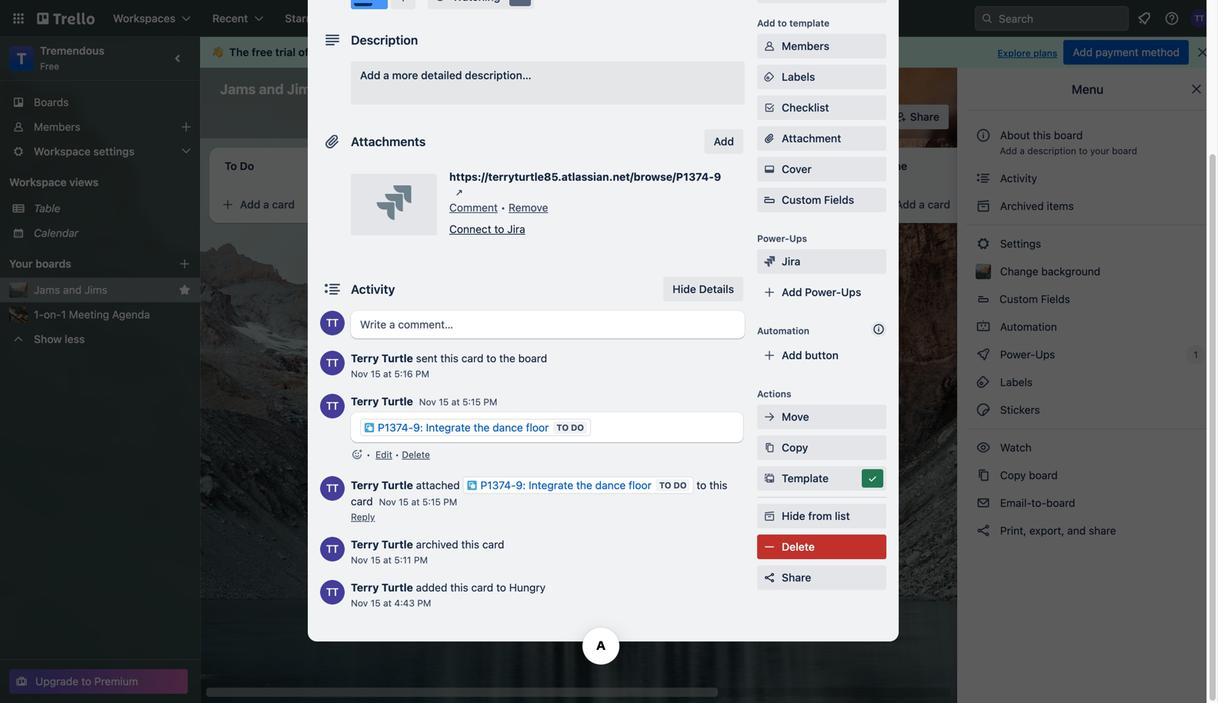 Task type: vqa. For each thing, say whether or not it's contained in the screenshot.
the top Clear
no



Task type: locate. For each thing, give the bounding box(es) containing it.
color: blue, title: none image
[[443, 191, 474, 197]]

meeting
[[69, 308, 109, 321]]

ups up 'add button' button
[[841, 286, 862, 299]]

primary element
[[0, 0, 1219, 37]]

terry inside terry turtle added this card to hungry nov 15 at 4:43 pm
[[351, 582, 379, 594]]

to
[[557, 423, 569, 433], [659, 481, 672, 491]]

add inside "button"
[[714, 135, 734, 148]]

stickers
[[998, 404, 1040, 416]]

explore plans
[[998, 48, 1058, 59]]

this for archived this card
[[461, 538, 480, 551]]

15 down terry turtle attached
[[399, 497, 409, 508]]

board down write a comment text field
[[518, 352, 547, 365]]

explore
[[998, 48, 1031, 59]]

0 horizontal spatial 1
[[61, 308, 66, 321]]

move
[[782, 411, 809, 423]]

delete right •
[[402, 450, 430, 460]]

1 vertical spatial the
[[474, 421, 490, 434]]

pm inside terry turtle archived this card nov 15 at 5:11 pm
[[414, 555, 428, 566]]

p1374-9: integrate the dance floor
[[378, 421, 549, 434], [481, 479, 652, 492]]

do
[[571, 423, 584, 433], [674, 481, 687, 491]]

0 vertical spatial labels
[[782, 70, 815, 83]]

0 vertical spatial delete
[[402, 450, 430, 460]]

1 horizontal spatial to do
[[659, 481, 687, 491]]

board inside 'terry turtle sent this card to the board nov 15 at 5:16 pm'
[[518, 352, 547, 365]]

15
[[371, 369, 381, 379], [439, 397, 449, 408], [399, 497, 409, 508], [371, 555, 381, 566], [371, 598, 381, 609]]

this inside terry turtle added this card to hungry nov 15 at 4:43 pm
[[450, 582, 469, 594]]

3 terry from the top
[[351, 479, 379, 492]]

0 vertical spatial 9:
[[413, 421, 423, 434]]

1 vertical spatial labels link
[[967, 370, 1209, 395]]

power- up button
[[805, 286, 841, 299]]

button
[[805, 349, 839, 362]]

https://terryturtle85.atlassian.net/browse/p1374 9 image down attachments
[[377, 186, 411, 220]]

copy
[[782, 441, 808, 454], [1001, 469, 1026, 482]]

attachment button
[[757, 126, 887, 151]]

share down hide from list
[[782, 572, 812, 584]]

card inside button
[[272, 198, 295, 211]]

pm inside "terry turtle nov 15 at 5:15 pm"
[[484, 397, 498, 408]]

2 vertical spatial the
[[577, 479, 593, 492]]

1 horizontal spatial and
[[259, 81, 284, 97]]

board
[[1054, 129, 1083, 142], [1112, 145, 1138, 156], [518, 352, 547, 365], [1029, 469, 1058, 482], [1047, 497, 1076, 510]]

color: blue, title: none image
[[351, 0, 388, 9]]

banner
[[200, 37, 1219, 68]]

share button right chestercheeetah (chestercheeetah) icon
[[889, 105, 949, 129]]

1 horizontal spatial floor
[[629, 479, 652, 492]]

change background
[[998, 265, 1101, 278]]

1 horizontal spatial jams and jims
[[220, 81, 319, 97]]

terry turtle (terryturtle) image inside primary element
[[1191, 9, 1209, 28]]

hide details
[[673, 283, 734, 296]]

1 vertical spatial power-ups
[[998, 348, 1058, 361]]

jims down of
[[287, 81, 319, 97]]

sm image for automation "button"
[[679, 105, 701, 126]]

jims up 1-on-1 meeting agenda
[[85, 284, 108, 296]]

pm inside terry turtle added this card to hungry nov 15 at 4:43 pm
[[417, 598, 431, 609]]

turtle down '5:16' on the left bottom
[[382, 395, 413, 408]]

hide for hide from list
[[782, 510, 806, 523]]

1 horizontal spatial to
[[659, 481, 672, 491]]

1 vertical spatial delete
[[782, 541, 815, 553]]

1 horizontal spatial fields
[[1041, 293, 1071, 306]]

fields for add to template
[[824, 194, 855, 206]]

2 create from template… image from the left
[[831, 199, 844, 211]]

custom down cover
[[782, 194, 822, 206]]

2 turtle from the top
[[382, 395, 413, 408]]

jams
[[220, 81, 256, 97], [34, 284, 60, 296]]

4 terry from the top
[[351, 538, 379, 551]]

custom fields button up the automation link
[[967, 287, 1209, 312]]

your boards with 2 items element
[[9, 255, 155, 273]]

labels up stickers
[[998, 376, 1033, 389]]

remove link
[[509, 201, 548, 214]]

nov down terry turtle attached
[[379, 497, 396, 508]]

0 horizontal spatial power-
[[757, 233, 790, 244]]

copy for copy
[[782, 441, 808, 454]]

1 vertical spatial custom fields
[[1000, 293, 1071, 306]]

delete link down hide from list link
[[757, 535, 887, 560]]

labels
[[782, 70, 815, 83], [998, 376, 1033, 389]]

custom fields down 'change background'
[[1000, 293, 1071, 306]]

3 terry turtle (terryturtle) image from the top
[[320, 537, 345, 562]]

nov left '5:16' on the left bottom
[[351, 369, 368, 379]]

turtle up nov 15 at 4:43 pm link on the left of page
[[382, 582, 413, 594]]

1 vertical spatial custom fields button
[[967, 287, 1209, 312]]

0 horizontal spatial custom fields
[[782, 194, 855, 206]]

0 horizontal spatial create from template… image
[[394, 199, 406, 211]]

terry inside 'terry turtle sent this card to the board nov 15 at 5:16 pm'
[[351, 352, 379, 365]]

to inside terry turtle added this card to hungry nov 15 at 4:43 pm
[[496, 582, 506, 594]]

0 horizontal spatial members
[[34, 120, 80, 133]]

added
[[416, 582, 448, 594]]

and down free on the left of page
[[259, 81, 284, 97]]

0 vertical spatial custom fields button
[[757, 192, 887, 208]]

0 horizontal spatial power-ups
[[757, 233, 807, 244]]

turtle up '5:16' on the left bottom
[[382, 352, 413, 365]]

ups
[[790, 233, 807, 244], [841, 286, 862, 299], [1036, 348, 1056, 361]]

labels up checklist
[[782, 70, 815, 83]]

power-ups up stickers
[[998, 348, 1058, 361]]

custom
[[782, 194, 822, 206], [1000, 293, 1038, 306]]

power- up stickers
[[1001, 348, 1036, 361]]

1 vertical spatial members
[[34, 120, 80, 133]]

p1374- right attached
[[481, 479, 516, 492]]

1 horizontal spatial power-ups
[[998, 348, 1058, 361]]

0 vertical spatial fields
[[824, 194, 855, 206]]

0 vertical spatial copy
[[782, 441, 808, 454]]

4 turtle from the top
[[382, 538, 413, 551]]

pm down the sent at left bottom
[[416, 369, 430, 379]]

settings link
[[967, 232, 1209, 256]]

0 vertical spatial members
[[782, 40, 830, 52]]

hide inside 'link'
[[673, 283, 696, 296]]

1 vertical spatial hide
[[782, 510, 806, 523]]

jims
[[287, 81, 319, 97], [85, 284, 108, 296]]

share
[[1089, 525, 1117, 537]]

terry down add reaction image
[[351, 479, 379, 492]]

terry down reply
[[351, 538, 379, 551]]

activity link
[[967, 166, 1209, 191]]

5 turtle from the top
[[382, 582, 413, 594]]

1 vertical spatial dance
[[595, 479, 626, 492]]

premium inside banner
[[312, 46, 358, 59]]

1 vertical spatial do
[[674, 481, 687, 491]]

0 horizontal spatial https://terryturtle85.atlassian.net/browse/p1374 9 image
[[377, 186, 411, 220]]

the
[[229, 46, 249, 59]]

add inside 'about this board add a description to your board'
[[1000, 145, 1018, 156]]

turtle up the '5:11'
[[382, 538, 413, 551]]

fields down 'change background'
[[1041, 293, 1071, 306]]

at inside 'terry turtle sent this card to the board nov 15 at 5:16 pm'
[[383, 369, 392, 379]]

show less button
[[0, 327, 200, 352]]

1 horizontal spatial integrate
[[529, 479, 574, 492]]

add for add payment method
[[1073, 46, 1093, 59]]

0 horizontal spatial ups
[[790, 233, 807, 244]]

members link down boards
[[0, 115, 200, 139]]

copy up email-
[[1001, 469, 1026, 482]]

to this card
[[351, 479, 728, 508]]

terry
[[351, 352, 379, 365], [351, 395, 379, 408], [351, 479, 379, 492], [351, 538, 379, 551], [351, 582, 379, 594]]

turtle inside terry turtle archived this card nov 15 at 5:11 pm
[[382, 538, 413, 551]]

automation
[[701, 110, 760, 123], [998, 321, 1057, 333], [757, 326, 810, 336]]

terry turtle (terryturtle) image for archived this card
[[320, 537, 345, 562]]

jams and jims inside text field
[[220, 81, 319, 97]]

https://terryturtle85.atlassian.net/browse/p1374 9 image up grumpy on the left top of page
[[452, 185, 467, 200]]

2 terry turtle (terryturtle) image from the top
[[320, 394, 345, 419]]

members down boards
[[34, 120, 80, 133]]

2 terry from the top
[[351, 395, 379, 408]]

pm
[[416, 369, 430, 379], [484, 397, 498, 408], [444, 497, 457, 508], [414, 555, 428, 566], [417, 598, 431, 609]]

2 vertical spatial power-
[[1001, 348, 1036, 361]]

terry turtle (terryturtle) image for sent this card to the board
[[320, 351, 345, 376]]

add button
[[782, 349, 839, 362]]

members link down template
[[757, 34, 887, 59]]

at down 'terry turtle sent this card to the board nov 15 at 5:16 pm'
[[452, 397, 460, 408]]

template
[[782, 472, 829, 485]]

sm image inside the copy link
[[762, 440, 777, 456]]

2 vertical spatial ups
[[1036, 348, 1056, 361]]

share button down hide from list link
[[757, 566, 887, 590]]

15 inside 'terry turtle sent this card to the board nov 15 at 5:16 pm'
[[371, 369, 381, 379]]

print, export, and share
[[998, 525, 1117, 537]]

ups up jira
[[790, 233, 807, 244]]

1 horizontal spatial p1374-
[[481, 479, 516, 492]]

integrate
[[426, 421, 471, 434], [529, 479, 574, 492]]

0 vertical spatial activity
[[998, 172, 1038, 185]]

background
[[1042, 265, 1101, 278]]

board up to-
[[1029, 469, 1058, 482]]

2 horizontal spatial and
[[1068, 525, 1086, 537]]

5 terry from the top
[[351, 582, 379, 594]]

workspace
[[9, 176, 67, 189]]

0 vertical spatial the
[[499, 352, 516, 365]]

sm image inside stickers link
[[976, 403, 991, 418]]

5:15 inside "terry turtle nov 15 at 5:15 pm"
[[463, 397, 481, 408]]

members link
[[757, 34, 887, 59], [0, 115, 200, 139]]

0 vertical spatial do
[[571, 423, 584, 433]]

0 horizontal spatial the
[[474, 421, 490, 434]]

and left share
[[1068, 525, 1086, 537]]

for
[[417, 46, 432, 59]]

custom down change
[[1000, 293, 1038, 306]]

terry turtle (terryturtle) image
[[320, 351, 345, 376], [320, 394, 345, 419], [320, 537, 345, 562]]

jams inside text field
[[220, 81, 256, 97]]

this inside terry turtle archived this card nov 15 at 5:11 pm
[[461, 538, 480, 551]]

copy down the move
[[782, 441, 808, 454]]

0 vertical spatial labels link
[[757, 65, 887, 89]]

stickers link
[[967, 398, 1209, 423]]

add for add a more detailed description…
[[360, 69, 381, 82]]

1
[[61, 308, 66, 321], [1194, 349, 1199, 360]]

a
[[383, 69, 389, 82], [1020, 145, 1025, 156], [263, 198, 269, 211], [514, 222, 520, 233]]

board up description
[[1054, 129, 1083, 142]]

1 horizontal spatial hide
[[782, 510, 806, 523]]

change
[[1001, 265, 1039, 278]]

1 horizontal spatial labels
[[998, 376, 1033, 389]]

trial
[[275, 46, 296, 59]]

0 horizontal spatial labels
[[782, 70, 815, 83]]

0 vertical spatial custom
[[782, 194, 822, 206]]

labels link up checklist link
[[757, 65, 887, 89]]

p1374- up •
[[378, 421, 413, 434]]

grumpy
[[443, 201, 483, 214]]

0 vertical spatial jims
[[287, 81, 319, 97]]

a inside 'about this board add a description to your board'
[[1020, 145, 1025, 156]]

add for add to template
[[757, 18, 776, 28]]

copy inside 'link'
[[1001, 469, 1026, 482]]

pm down 'terry turtle sent this card to the board nov 15 at 5:16 pm'
[[484, 397, 498, 408]]

premium right of
[[312, 46, 358, 59]]

add for add a card
[[240, 198, 261, 211]]

sm image inside watch link
[[976, 440, 991, 456]]

at left the '5:11'
[[383, 555, 392, 566]]

15 left the '5:11'
[[371, 555, 381, 566]]

0 horizontal spatial delete link
[[402, 450, 430, 460]]

nov 15 at 5:15 pm link down terry turtle attached
[[379, 497, 457, 508]]

create from template… image
[[394, 199, 406, 211], [831, 199, 844, 211]]

custom fields down "cover" 'link'
[[782, 194, 855, 206]]

create from template… image down "cover" 'link'
[[831, 199, 844, 211]]

nov left the 4:43
[[351, 598, 368, 609]]

share
[[910, 110, 940, 123], [782, 572, 812, 584]]

turtle for sent
[[382, 352, 413, 365]]

pm inside 'terry turtle sent this card to the board nov 15 at 5:16 pm'
[[416, 369, 430, 379]]

turtle inside 'terry turtle sent this card to the board nov 15 at 5:16 pm'
[[382, 352, 413, 365]]

email-to-board
[[998, 497, 1076, 510]]

hide left details on the top right of page
[[673, 283, 696, 296]]

1 vertical spatial 1
[[1194, 349, 1199, 360]]

1 create from template… image from the left
[[394, 199, 406, 211]]

sm image
[[679, 105, 701, 126], [762, 254, 777, 269], [976, 319, 991, 335], [762, 410, 777, 425], [762, 440, 777, 456], [976, 440, 991, 456], [762, 471, 777, 486], [865, 471, 881, 486]]

3 turtle from the top
[[382, 479, 413, 492]]

turtle for archived
[[382, 538, 413, 551]]

to inside to this card
[[697, 479, 707, 492]]

1 vertical spatial share
[[782, 572, 812, 584]]

the inside 'terry turtle sent this card to the board nov 15 at 5:16 pm'
[[499, 352, 516, 365]]

0 horizontal spatial integrate
[[426, 421, 471, 434]]

1 turtle from the top
[[382, 352, 413, 365]]

card inside 'terry turtle sent this card to the board nov 15 at 5:16 pm'
[[462, 352, 484, 365]]

sent
[[416, 352, 438, 365]]

nov inside 'terry turtle sent this card to the board nov 15 at 5:16 pm'
[[351, 369, 368, 379]]

ups down the automation link
[[1036, 348, 1056, 361]]

share button
[[889, 105, 949, 129], [757, 566, 887, 590]]

power- inside 'link'
[[805, 286, 841, 299]]

1 horizontal spatial custom fields
[[1000, 293, 1071, 306]]

sm image inside the automation link
[[976, 319, 991, 335]]

9:
[[413, 421, 423, 434], [516, 479, 526, 492]]

labels link up stickers link
[[967, 370, 1209, 395]]

terry inside terry turtle archived this card nov 15 at 5:11 pm
[[351, 538, 379, 551]]

edit link
[[376, 450, 392, 460]]

sm image inside automation "button"
[[679, 105, 701, 126]]

at
[[383, 369, 392, 379], [452, 397, 460, 408], [411, 497, 420, 508], [383, 555, 392, 566], [383, 598, 392, 609]]

jams down the
[[220, 81, 256, 97]]

sm image for the copy link
[[762, 440, 777, 456]]

print, export, and share link
[[967, 519, 1209, 543]]

members down template
[[782, 40, 830, 52]]

turtle up nov 15 at 5:15 pm
[[382, 479, 413, 492]]

terry for terry turtle added this card to hungry nov 15 at 4:43 pm
[[351, 582, 379, 594]]

0 vertical spatial jams and jims
[[220, 81, 319, 97]]

5:15 down 'terry turtle sent this card to the board nov 15 at 5:16 pm'
[[463, 397, 481, 408]]

boards
[[34, 96, 69, 109]]

plans
[[1034, 48, 1058, 59]]

power-ups up jira
[[757, 233, 807, 244]]

1 horizontal spatial jims
[[287, 81, 319, 97]]

15 left '5:16' on the left bottom
[[371, 369, 381, 379]]

terry for terry turtle attached
[[351, 479, 379, 492]]

1 vertical spatial jims
[[85, 284, 108, 296]]

sm image
[[433, 0, 448, 5], [513, 0, 528, 5], [762, 38, 777, 54], [762, 69, 777, 85], [762, 100, 777, 115], [762, 162, 777, 177], [976, 171, 991, 186], [976, 199, 991, 214], [976, 236, 991, 252], [976, 347, 991, 363], [976, 375, 991, 390], [976, 403, 991, 418], [976, 468, 991, 483], [976, 496, 991, 511], [762, 509, 777, 524], [976, 523, 991, 539], [762, 540, 777, 555]]

calendar
[[34, 227, 79, 239]]

0 horizontal spatial hide
[[673, 283, 696, 296]]

add
[[757, 18, 776, 28], [1073, 46, 1093, 59], [360, 69, 381, 82], [714, 135, 734, 148], [1000, 145, 1018, 156], [240, 198, 261, 211], [782, 286, 802, 299], [782, 349, 802, 362]]

0 vertical spatial dance
[[493, 421, 523, 434]]

terry up the nov 15 at 5:16 pm link at the bottom left
[[351, 352, 379, 365]]

this
[[462, 222, 480, 233]]

hide left the from
[[782, 510, 806, 523]]

5:15
[[463, 397, 481, 408], [422, 497, 441, 508]]

1 terry turtle (terryturtle) image from the top
[[320, 351, 345, 376]]

1 vertical spatial delete link
[[757, 535, 887, 560]]

explore plans button
[[998, 44, 1058, 62]]

to inside 'about this board add a description to your board'
[[1079, 145, 1088, 156]]

fields
[[824, 194, 855, 206], [1041, 293, 1071, 306]]

sm image inside copy board 'link'
[[976, 468, 991, 483]]

1 vertical spatial power-
[[805, 286, 841, 299]]

1 terry from the top
[[351, 352, 379, 365]]

1 horizontal spatial custom fields button
[[967, 287, 1209, 312]]

1 vertical spatial to do
[[659, 481, 687, 491]]

copy board link
[[967, 463, 1209, 488]]

premium right upgrade
[[94, 675, 138, 688]]

1 horizontal spatial premium
[[312, 46, 358, 59]]

less
[[65, 333, 85, 346]]

add inside 'link'
[[782, 286, 802, 299]]

automation up add "button"
[[701, 110, 760, 123]]

pm down added
[[417, 598, 431, 609]]

nov 15 at 5:15 pm link
[[419, 397, 498, 408], [379, 497, 457, 508]]

sm image for move link
[[762, 410, 777, 425]]

description
[[1028, 145, 1077, 156]]

move link
[[757, 405, 887, 430]]

jams and jims down free on the left of page
[[220, 81, 319, 97]]

terry up nov 15 at 4:43 pm link on the left of page
[[351, 582, 379, 594]]

delete link right •
[[402, 450, 430, 460]]

delete down hide from list
[[782, 541, 815, 553]]

comment link
[[450, 201, 498, 214]]

https://terryturtle85.atlassian.net/browse/p1374 9 image
[[452, 185, 467, 200], [377, 186, 411, 220]]

5:15 down attached
[[422, 497, 441, 508]]

nov 15 at 5:15 pm link down 'terry turtle sent this card to the board nov 15 at 5:16 pm'
[[419, 397, 498, 408]]

card inside terry turtle added this card to hungry nov 15 at 4:43 pm
[[471, 582, 494, 594]]

this inside 'terry turtle sent this card to the board nov 15 at 5:16 pm'
[[441, 352, 459, 365]]

ups inside 'link'
[[841, 286, 862, 299]]

15 down 'terry turtle sent this card to the board nov 15 at 5:16 pm'
[[439, 397, 449, 408]]

menu
[[1072, 82, 1104, 97]]

1 vertical spatial share button
[[757, 566, 887, 590]]

sm image inside move link
[[762, 410, 777, 425]]

2 horizontal spatial the
[[577, 479, 593, 492]]

1 vertical spatial terry turtle (terryturtle) image
[[320, 394, 345, 419]]

sm image inside "cover" 'link'
[[762, 162, 777, 177]]

0 horizontal spatial share
[[782, 572, 812, 584]]

and inside text field
[[259, 81, 284, 97]]

and down your boards with 2 items element
[[63, 284, 82, 296]]

1 vertical spatial copy
[[1001, 469, 1026, 482]]

jams and jims down your boards with 2 items element
[[34, 284, 108, 296]]

power- up jira
[[757, 233, 790, 244]]

terry turtle (terryturtle) image
[[1191, 9, 1209, 28], [843, 106, 864, 128], [320, 311, 345, 336], [320, 476, 345, 501], [320, 580, 345, 605]]

at left the 4:43
[[383, 598, 392, 609]]

terry down the nov 15 at 5:16 pm link at the bottom left
[[351, 395, 379, 408]]

0 horizontal spatial premium
[[94, 675, 138, 688]]

1 horizontal spatial members link
[[757, 34, 887, 59]]

checklist
[[782, 101, 829, 114]]

0 vertical spatial 1
[[61, 308, 66, 321]]

custom fields for add to template
[[782, 194, 855, 206]]

jams and jims
[[220, 81, 319, 97], [34, 284, 108, 296]]

0 vertical spatial floor
[[526, 421, 549, 434]]

jira
[[782, 255, 801, 268]]

jims inside text field
[[287, 81, 319, 97]]

fields down "cover" 'link'
[[824, 194, 855, 206]]

0 vertical spatial hide
[[673, 283, 696, 296]]

turtle inside terry turtle added this card to hungry nov 15 at 4:43 pm
[[382, 582, 413, 594]]

sm image inside archived items link
[[976, 199, 991, 214]]

to-
[[1032, 497, 1047, 510]]

add for add
[[714, 135, 734, 148]]

1 horizontal spatial share button
[[889, 105, 949, 129]]

0 vertical spatial share
[[910, 110, 940, 123]]

table link
[[34, 201, 191, 216]]

search image
[[981, 12, 994, 25]]

nov down 'terry turtle sent this card to the board nov 15 at 5:16 pm'
[[419, 397, 436, 408]]

15 left the 4:43
[[371, 598, 381, 609]]

to do
[[557, 423, 584, 433], [659, 481, 687, 491]]

jams up the on-
[[34, 284, 60, 296]]

1 horizontal spatial members
[[782, 40, 830, 52]]

create from template… image left grumpy on the left top of page
[[394, 199, 406, 211]]

nov down reply
[[351, 555, 368, 566]]

1 horizontal spatial the
[[499, 352, 516, 365]]

15 inside "terry turtle nov 15 at 5:15 pm"
[[439, 397, 449, 408]]

list
[[835, 510, 850, 523]]

add inside button
[[240, 198, 261, 211]]

automation link
[[967, 315, 1209, 339]]

share right chestercheeetah (chestercheeetah) icon
[[910, 110, 940, 123]]

at down terry turtle attached
[[411, 497, 420, 508]]

pm right the '5:11'
[[414, 555, 428, 566]]

at left '5:16' on the left bottom
[[383, 369, 392, 379]]

0 vertical spatial share button
[[889, 105, 949, 129]]

custom fields button down "cover" 'link'
[[757, 192, 887, 208]]



Task type: describe. For each thing, give the bounding box(es) containing it.
sm image inside activity link
[[976, 171, 991, 186]]

comment
[[450, 201, 498, 214]]

terry for terry turtle sent this card to the board nov 15 at 5:16 pm
[[351, 352, 379, 365]]

0 horizontal spatial members link
[[0, 115, 200, 139]]

👋 the free trial of premium has ended for
[[212, 46, 434, 59]]

detailed
[[421, 69, 462, 82]]

workspace views
[[9, 176, 99, 189]]

edit • delete
[[376, 450, 430, 460]]

open information menu image
[[1165, 11, 1180, 26]]

0 horizontal spatial jims
[[85, 284, 108, 296]]

nov inside terry turtle archived this card nov 15 at 5:11 pm
[[351, 555, 368, 566]]

5:11
[[394, 555, 411, 566]]

add to template
[[757, 18, 830, 28]]

add power-ups
[[782, 286, 862, 299]]

table
[[34, 202, 60, 215]]

nov inside terry turtle added this card to hungry nov 15 at 4:43 pm
[[351, 598, 368, 609]]

2 horizontal spatial power-
[[1001, 348, 1036, 361]]

template button
[[757, 466, 887, 491]]

archived items
[[998, 200, 1074, 212]]

hide from list link
[[757, 504, 887, 529]]

1 vertical spatial floor
[[629, 479, 652, 492]]

at inside "terry turtle nov 15 at 5:15 pm"
[[452, 397, 460, 408]]

settings
[[998, 237, 1042, 250]]

1 horizontal spatial do
[[674, 481, 687, 491]]

nov 15 at 5:16 pm link
[[351, 369, 430, 379]]

automation inside "button"
[[701, 110, 760, 123]]

your boards
[[9, 257, 71, 270]]

0 vertical spatial nov 15 at 5:15 pm link
[[419, 397, 498, 408]]

wave image
[[212, 45, 223, 59]]

hungry
[[509, 582, 546, 594]]

tremendous
[[40, 44, 105, 57]]

views
[[69, 176, 99, 189]]

0 notifications image
[[1135, 9, 1154, 28]]

from
[[808, 510, 832, 523]]

archived items link
[[967, 194, 1209, 219]]

sm image inside checklist link
[[762, 100, 777, 115]]

•
[[395, 450, 399, 460]]

15 inside terry turtle added this card to hungry nov 15 at 4:43 pm
[[371, 598, 381, 609]]

this for added this card to hungry
[[450, 582, 469, 594]]

add a more detailed description…
[[360, 69, 532, 82]]

cover link
[[757, 157, 887, 182]]

custom for add to template
[[782, 194, 822, 206]]

c
[[870, 112, 877, 122]]

description…
[[465, 69, 532, 82]]

1 vertical spatial jams
[[34, 284, 60, 296]]

card inside terry turtle archived this card nov 15 at 5:11 pm
[[482, 538, 505, 551]]

0 horizontal spatial do
[[571, 423, 584, 433]]

1 horizontal spatial https://terryturtle85.atlassian.net/browse/p1374 9 image
[[452, 185, 467, 200]]

custom fields for menu
[[1000, 293, 1071, 306]]

1-
[[34, 308, 44, 321]]

nov inside "terry turtle nov 15 at 5:15 pm"
[[419, 397, 436, 408]]

1 vertical spatial and
[[63, 284, 82, 296]]

1-on-1 meeting agenda
[[34, 308, 150, 321]]

Search field
[[994, 7, 1128, 30]]

card inside to this card
[[351, 495, 373, 508]]

1 vertical spatial p1374-
[[481, 479, 516, 492]]

tremendous free
[[40, 44, 105, 72]]

terry for terry turtle nov 15 at 5:15 pm
[[351, 395, 379, 408]]

add payment method button
[[1064, 40, 1189, 65]]

ended
[[382, 46, 414, 59]]

this card is a template.
[[462, 222, 563, 233]]

at inside terry turtle archived this card nov 15 at 5:11 pm
[[383, 555, 392, 566]]

automation button
[[679, 105, 769, 129]]

about this board add a description to your board
[[1000, 129, 1138, 156]]

hide for hide details
[[673, 283, 696, 296]]

add reaction image
[[351, 447, 363, 463]]

at inside terry turtle added this card to hungry nov 15 at 4:43 pm
[[383, 598, 392, 609]]

calendar link
[[34, 226, 191, 241]]

add button
[[705, 129, 744, 154]]

boards
[[35, 257, 71, 270]]

0 horizontal spatial delete
[[402, 450, 430, 460]]

0 vertical spatial members link
[[757, 34, 887, 59]]

fields for menu
[[1041, 293, 1071, 306]]

terry for terry turtle archived this card nov 15 at 5:11 pm
[[351, 538, 379, 551]]

custom fields button for add to template
[[757, 192, 887, 208]]

1 vertical spatial to
[[659, 481, 672, 491]]

method
[[1142, 46, 1180, 59]]

reply link
[[351, 512, 375, 523]]

sm image inside the print, export, and share link
[[976, 523, 991, 539]]

0 vertical spatial p1374-9: integrate the dance floor
[[378, 421, 549, 434]]

nov 15 at 5:15 pm
[[379, 497, 457, 508]]

sm image for the automation link
[[976, 319, 991, 335]]

your
[[9, 257, 33, 270]]

sm image inside settings link
[[976, 236, 991, 252]]

sm image inside hide from list link
[[762, 509, 777, 524]]

2 horizontal spatial ups
[[1036, 348, 1056, 361]]

email-to-board link
[[967, 491, 1209, 516]]

automation up add button
[[757, 326, 810, 336]]

copy link
[[757, 436, 887, 460]]

cover
[[782, 163, 812, 176]]

terry turtle sent this card to the board nov 15 at 5:16 pm
[[351, 352, 547, 379]]

terry turtle nov 15 at 5:15 pm
[[351, 395, 498, 408]]

attached
[[416, 479, 460, 492]]

this inside to this card
[[710, 479, 728, 492]]

template.
[[522, 222, 563, 233]]

terry turtle attached
[[351, 479, 463, 492]]

turtle for added
[[382, 582, 413, 594]]

details
[[699, 283, 734, 296]]

add board image
[[179, 258, 191, 270]]

a inside button
[[263, 198, 269, 211]]

turtle for attached
[[382, 479, 413, 492]]

filters button
[[772, 105, 831, 129]]

has
[[361, 46, 379, 59]]

Board name text field
[[212, 77, 326, 102]]

0 horizontal spatial labels link
[[757, 65, 887, 89]]

show
[[34, 333, 62, 346]]

t link
[[9, 46, 34, 71]]

boards link
[[0, 90, 200, 115]]

attachments
[[351, 134, 426, 149]]

1 vertical spatial 5:15
[[422, 497, 441, 508]]

0 vertical spatial power-ups
[[757, 233, 807, 244]]

0 horizontal spatial to
[[557, 423, 569, 433]]

your
[[1091, 145, 1110, 156]]

back to home image
[[37, 6, 95, 31]]

add a more detailed description… link
[[351, 62, 745, 105]]

0 horizontal spatial to do
[[557, 423, 584, 433]]

description
[[351, 33, 418, 47]]

banner containing 👋
[[200, 37, 1219, 68]]

0 vertical spatial power-
[[757, 233, 790, 244]]

chestercheeetah (chestercheeetah) image
[[863, 106, 884, 128]]

1 vertical spatial nov 15 at 5:15 pm link
[[379, 497, 457, 508]]

template
[[790, 18, 830, 28]]

1 vertical spatial labels
[[998, 376, 1033, 389]]

watch
[[998, 441, 1035, 454]]

terry turtle archived this card nov 15 at 5:11 pm
[[351, 538, 505, 566]]

to inside 'terry turtle sent this card to the board nov 15 at 5:16 pm'
[[487, 352, 497, 365]]

👋
[[212, 46, 223, 59]]

1 vertical spatial p1374-9: integrate the dance floor
[[481, 479, 652, 492]]

custom for menu
[[1000, 293, 1038, 306]]

https://terryturtle85.atlassian.net/browse/p1374-
[[450, 171, 714, 183]]

1 horizontal spatial activity
[[998, 172, 1038, 185]]

9
[[714, 171, 721, 183]]

https://terryturtle85.atlassian.net/browse/p1374-9
[[450, 171, 721, 183]]

0 vertical spatial p1374-
[[378, 421, 413, 434]]

about
[[1001, 129, 1030, 142]]

upgrade
[[35, 675, 79, 688]]

board inside 'link'
[[1029, 469, 1058, 482]]

add for add button
[[782, 349, 802, 362]]

t
[[17, 49, 26, 67]]

15 inside terry turtle archived this card nov 15 at 5:11 pm
[[371, 555, 381, 566]]

0 vertical spatial ups
[[790, 233, 807, 244]]

1 horizontal spatial delete link
[[757, 535, 887, 560]]

nov 15 at 5:11 pm link
[[351, 555, 428, 566]]

add payment method
[[1073, 46, 1180, 59]]

starred icon image
[[179, 284, 191, 296]]

c button
[[863, 106, 884, 128]]

1 horizontal spatial dance
[[595, 479, 626, 492]]

sm image for template button
[[762, 471, 777, 486]]

automation down change
[[998, 321, 1057, 333]]

1 horizontal spatial 9:
[[516, 479, 526, 492]]

1 vertical spatial jams and jims
[[34, 284, 108, 296]]

Write a comment text field
[[351, 311, 745, 339]]

1 horizontal spatial labels link
[[967, 370, 1209, 395]]

sm image inside email-to-board link
[[976, 496, 991, 511]]

print,
[[1001, 525, 1027, 537]]

actions
[[757, 389, 792, 400]]

email-
[[1001, 497, 1032, 510]]

0 horizontal spatial activity
[[351, 282, 395, 297]]

copy for copy board
[[1001, 469, 1026, 482]]

add a card
[[240, 198, 295, 211]]

add for add power-ups
[[782, 286, 802, 299]]

board right "your"
[[1112, 145, 1138, 156]]

items
[[1047, 200, 1074, 212]]

free
[[40, 61, 59, 72]]

pm down attached
[[444, 497, 457, 508]]

1 horizontal spatial 1
[[1194, 349, 1199, 360]]

board up print, export, and share on the right of page
[[1047, 497, 1076, 510]]

0 horizontal spatial dance
[[493, 421, 523, 434]]

this for sent this card to the board
[[441, 352, 459, 365]]

tremendous link
[[40, 44, 105, 57]]

sm image for watch link
[[976, 440, 991, 456]]

this inside 'about this board add a description to your board'
[[1033, 129, 1051, 142]]

turtle for nov
[[382, 395, 413, 408]]

custom fields button for menu
[[967, 287, 1209, 312]]

upgrade to premium
[[35, 675, 138, 688]]

0 horizontal spatial share button
[[757, 566, 887, 590]]

4:43
[[394, 598, 415, 609]]

1 horizontal spatial share
[[910, 110, 940, 123]]

terry turtle added this card to hungry nov 15 at 4:43 pm
[[351, 582, 546, 609]]

1 horizontal spatial delete
[[782, 541, 815, 553]]



